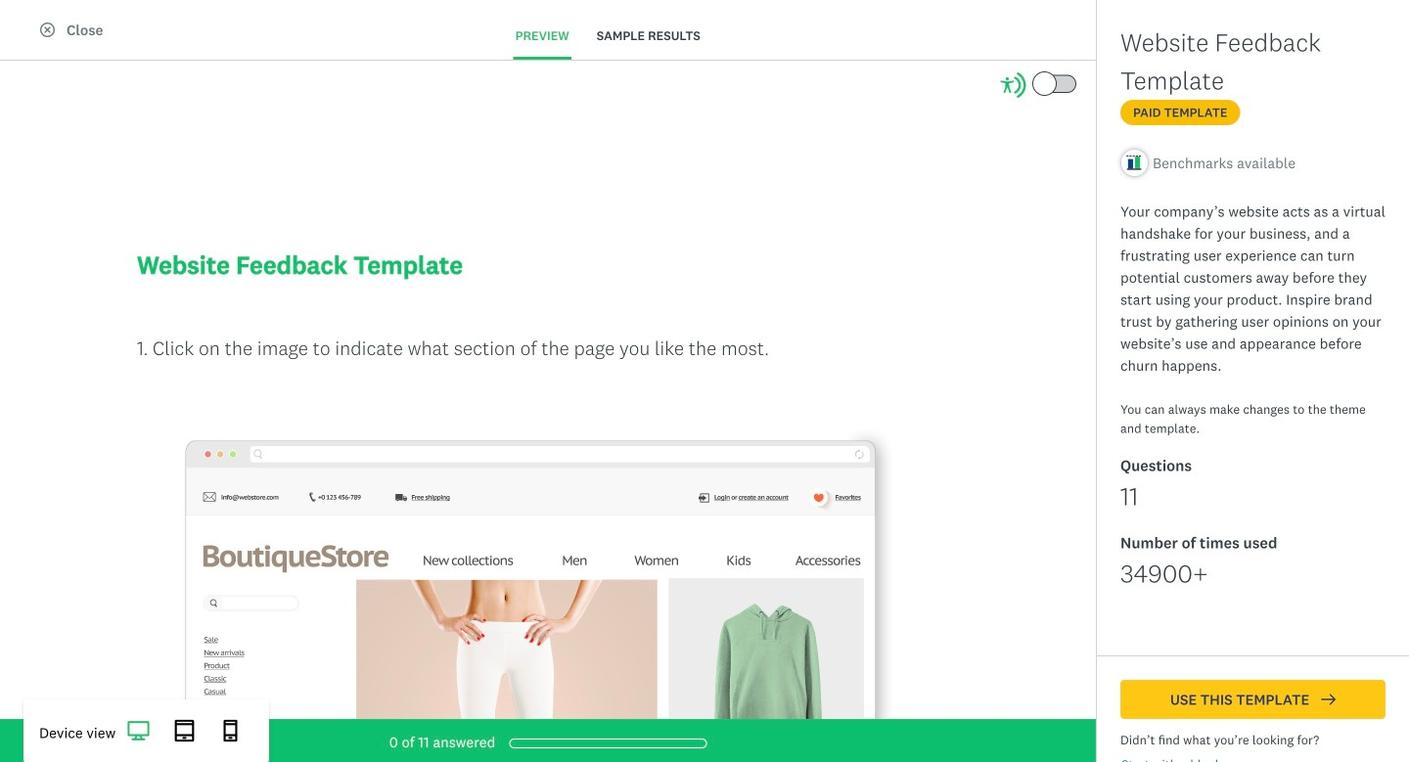 Task type: describe. For each thing, give the bounding box(es) containing it.
xcircle image
[[40, 23, 55, 37]]

lock image
[[1226, 538, 1241, 553]]

lock image
[[1226, 237, 1241, 251]]

website contact form image
[[570, 575, 632, 638]]

help desk feedback survey template image
[[1102, 575, 1165, 638]]

search image
[[1130, 92, 1145, 107]]

arrowright image
[[1321, 692, 1336, 707]]



Task type: locate. For each thing, give the bounding box(es) containing it.
Search templates field
[[1145, 79, 1377, 116]]

logo testing template image
[[751, 529, 983, 683]]

0 horizontal spatial svg image
[[174, 720, 196, 742]]

help icon image
[[1217, 12, 1240, 35]]

svg image
[[174, 720, 196, 742], [220, 720, 242, 742]]

svg image
[[128, 720, 150, 742]]

2 brand logo image from the top
[[23, 12, 55, 35]]

tab list
[[490, 14, 726, 59]]

1 svg image from the left
[[174, 720, 196, 742]]

1 brand logo image from the top
[[23, 8, 55, 39]]

brand logo image
[[23, 8, 55, 39], [23, 12, 55, 35]]

website feedback template image
[[751, 228, 983, 382]]

products icon image
[[1107, 12, 1131, 35], [1107, 12, 1131, 35]]

2 svg image from the left
[[220, 720, 242, 742]]

website intercept survey image
[[1102, 274, 1165, 336]]

notification center icon image
[[1162, 12, 1186, 35]]

1 horizontal spatial svg image
[[220, 720, 242, 742]]



Task type: vqa. For each thing, say whether or not it's contained in the screenshot.
1st Lock icon from the bottom
yes



